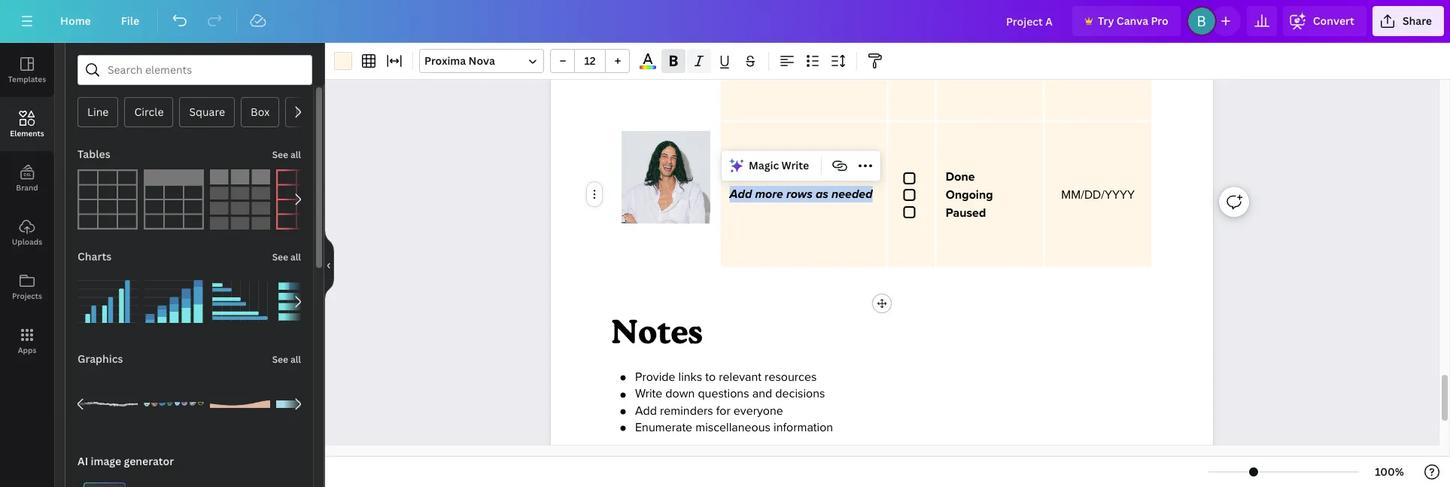 Task type: describe. For each thing, give the bounding box(es) containing it.
reminders
[[660, 403, 713, 418]]

notes
[[611, 312, 703, 351]]

share button
[[1373, 6, 1445, 36]]

home
[[60, 14, 91, 28]]

magic write
[[749, 158, 810, 173]]

resources
[[765, 370, 817, 385]]

questions
[[698, 387, 750, 402]]

uploads
[[12, 236, 42, 247]]

canva
[[1117, 14, 1149, 28]]

brand
[[16, 182, 38, 193]]

links
[[679, 370, 703, 385]]

abstract hand made pattern element image
[[144, 374, 204, 434]]

and
[[753, 387, 773, 402]]

projects
[[12, 291, 42, 301]]

square
[[189, 105, 225, 119]]

see all button for charts
[[271, 242, 303, 272]]

easter banner image
[[276, 374, 337, 434]]

image
[[91, 454, 121, 468]]

enumerate
[[635, 420, 693, 435]]

all for charts
[[291, 251, 301, 264]]

try canva pro
[[1098, 14, 1169, 28]]

proxima nova
[[425, 53, 495, 68]]

4 add this table to the canvas image from the left
[[276, 169, 337, 230]]

see all for graphics
[[272, 353, 301, 366]]

rectangle
[[295, 105, 346, 119]]

– – number field
[[580, 53, 601, 68]]

box
[[251, 105, 270, 119]]

circle button
[[125, 97, 174, 127]]

rectangle button
[[286, 97, 356, 127]]

proxima
[[425, 53, 466, 68]]

nova
[[469, 53, 495, 68]]

for
[[717, 403, 731, 418]]

add
[[635, 403, 657, 418]]

line
[[87, 105, 109, 119]]

line button
[[78, 97, 118, 127]]

convert
[[1314, 14, 1355, 28]]

Design title text field
[[994, 6, 1067, 36]]

magic
[[749, 158, 779, 173]]

generator
[[124, 454, 174, 468]]

see for graphics
[[272, 353, 288, 366]]

charts
[[78, 249, 112, 264]]

color range image
[[640, 66, 656, 69]]

tables
[[78, 147, 110, 161]]

hide image
[[324, 229, 334, 301]]

relevant
[[719, 370, 762, 385]]

try
[[1098, 14, 1115, 28]]

file
[[121, 14, 139, 28]]

provide links to relevant resources write down questions and decisions add reminders for everyone enumerate miscellaneous information
[[635, 370, 834, 435]]

uploads button
[[0, 206, 54, 260]]

100% button
[[1366, 460, 1415, 484]]



Task type: locate. For each thing, give the bounding box(es) containing it.
see all left the "hide" image
[[272, 251, 301, 264]]

square button
[[180, 97, 235, 127]]

1 see from the top
[[272, 148, 288, 161]]

3 see all from the top
[[272, 353, 301, 366]]

templates
[[8, 74, 46, 84]]

3 see from the top
[[272, 353, 288, 366]]

convert button
[[1283, 6, 1367, 36]]

everyone
[[734, 403, 784, 418]]

3 all from the top
[[291, 353, 301, 366]]

2 see all from the top
[[272, 251, 301, 264]]

see all for tables
[[272, 148, 301, 161]]

1 see all from the top
[[272, 148, 301, 161]]

#fff5e6 image
[[334, 52, 352, 70]]

2 vertical spatial see
[[272, 353, 288, 366]]

see all button for graphics
[[271, 344, 303, 374]]

0 horizontal spatial write
[[635, 387, 663, 402]]

try canva pro button
[[1073, 6, 1181, 36]]

100%
[[1376, 465, 1405, 479]]

miscellaneous
[[696, 420, 771, 435]]

1 all from the top
[[291, 148, 301, 161]]

1 vertical spatial write
[[635, 387, 663, 402]]

0 vertical spatial see all
[[272, 148, 301, 161]]

0 vertical spatial all
[[291, 148, 301, 161]]

tables button
[[76, 139, 112, 169]]

ai
[[78, 454, 88, 468]]

group
[[550, 49, 630, 73], [78, 263, 138, 332], [144, 263, 204, 332], [210, 263, 270, 332], [276, 272, 337, 332], [78, 365, 138, 434], [144, 374, 204, 434], [210, 374, 270, 434], [276, 374, 337, 434]]

3 add this table to the canvas image from the left
[[210, 169, 270, 230]]

write up add
[[635, 387, 663, 402]]

all for graphics
[[291, 353, 301, 366]]

decisions
[[776, 387, 825, 402]]

pro
[[1151, 14, 1169, 28]]

1 horizontal spatial write
[[782, 158, 810, 173]]

see left the "hide" image
[[272, 251, 288, 264]]

write right magic on the right top of page
[[782, 158, 810, 173]]

see all down box button at the top of the page
[[272, 148, 301, 161]]

templates button
[[0, 43, 54, 97]]

see all button left the "hide" image
[[271, 242, 303, 272]]

write
[[782, 158, 810, 173], [635, 387, 663, 402]]

apps button
[[0, 314, 54, 368]]

None text field
[[622, 121, 710, 252], [898, 169, 927, 220], [622, 121, 710, 252], [898, 169, 927, 220]]

2 add this table to the canvas image from the left
[[144, 169, 204, 230]]

2 vertical spatial see all button
[[271, 344, 303, 374]]

information
[[774, 420, 834, 435]]

1 vertical spatial see all
[[272, 251, 301, 264]]

circle
[[134, 105, 164, 119]]

provide
[[635, 370, 676, 385]]

see up easter banner image at the bottom of page
[[272, 353, 288, 366]]

magic write button
[[725, 154, 816, 178]]

see all for charts
[[272, 251, 301, 264]]

all for tables
[[291, 148, 301, 161]]

all down "rectangle" button
[[291, 148, 301, 161]]

see all up easter banner image at the bottom of page
[[272, 353, 301, 366]]

Search elements search field
[[108, 56, 282, 84]]

1 vertical spatial see
[[272, 251, 288, 264]]

ai image generator
[[78, 454, 174, 468]]

graphics
[[78, 352, 123, 366]]

write inside provide links to relevant resources write down questions and decisions add reminders for everyone enumerate miscellaneous information
[[635, 387, 663, 402]]

0 vertical spatial write
[[782, 158, 810, 173]]

all
[[291, 148, 301, 161], [291, 251, 301, 264], [291, 353, 301, 366]]

add this table to the canvas image
[[78, 169, 138, 230], [144, 169, 204, 230], [210, 169, 270, 230], [276, 169, 337, 230]]

graphics button
[[76, 344, 125, 374]]

elements button
[[0, 97, 54, 151]]

2 see all button from the top
[[271, 242, 303, 272]]

see all
[[272, 148, 301, 161], [272, 251, 301, 264], [272, 353, 301, 366]]

file button
[[109, 6, 151, 36]]

2 vertical spatial see all
[[272, 353, 301, 366]]

torn paper banner with space for text image
[[78, 374, 138, 434]]

see all button for tables
[[271, 139, 303, 169]]

1 add this table to the canvas image from the left
[[78, 169, 138, 230]]

1 vertical spatial see all button
[[271, 242, 303, 272]]

home link
[[48, 6, 103, 36]]

1 vertical spatial all
[[291, 251, 301, 264]]

0 vertical spatial see
[[272, 148, 288, 161]]

abstract border image
[[210, 374, 270, 434]]

2 see from the top
[[272, 251, 288, 264]]

projects button
[[0, 260, 54, 314]]

down
[[666, 387, 695, 402]]

brand button
[[0, 151, 54, 206]]

all left the "hide" image
[[291, 251, 301, 264]]

see for charts
[[272, 251, 288, 264]]

charts button
[[76, 242, 113, 272]]

see for tables
[[272, 148, 288, 161]]

2 vertical spatial all
[[291, 353, 301, 366]]

write inside button
[[782, 158, 810, 173]]

see all button right abstract border image
[[271, 344, 303, 374]]

1 see all button from the top
[[271, 139, 303, 169]]

elements
[[10, 128, 44, 139]]

3 see all button from the top
[[271, 344, 303, 374]]

see
[[272, 148, 288, 161], [272, 251, 288, 264], [272, 353, 288, 366]]

see all button
[[271, 139, 303, 169], [271, 242, 303, 272], [271, 344, 303, 374]]

to
[[706, 370, 716, 385]]

side panel tab list
[[0, 43, 54, 368]]

0 vertical spatial see all button
[[271, 139, 303, 169]]

see down box button at the top of the page
[[272, 148, 288, 161]]

all up easter banner image at the bottom of page
[[291, 353, 301, 366]]

2 all from the top
[[291, 251, 301, 264]]

proxima nova button
[[419, 49, 544, 73]]

share
[[1403, 14, 1433, 28]]

box button
[[241, 97, 280, 127]]

see all button down box button at the top of the page
[[271, 139, 303, 169]]

apps
[[18, 345, 36, 355]]

main menu bar
[[0, 0, 1451, 43]]



Task type: vqa. For each thing, say whether or not it's contained in the screenshot.
"Magic" inside the 'MAGIC SWITCH EFFORTLESSLY CHANGE THE SIZE AND FORMAT OF YOUR DESIGNS'
no



